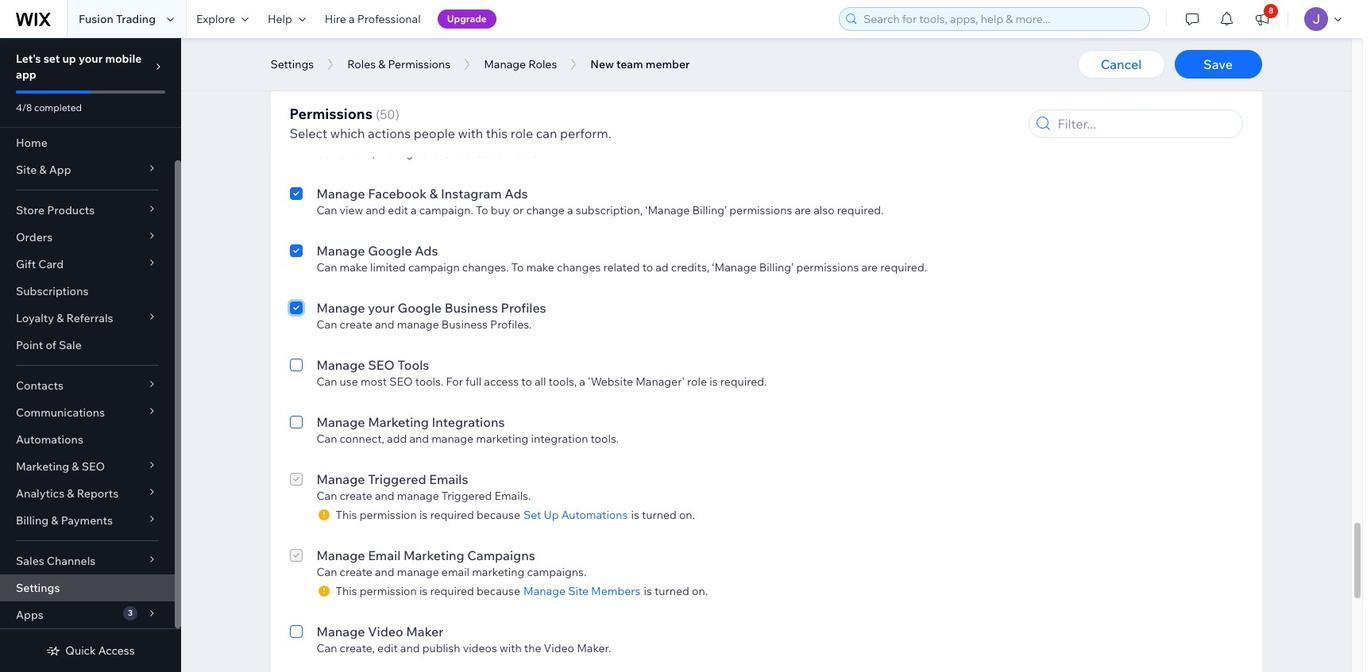 Task type: describe. For each thing, give the bounding box(es) containing it.
buy
[[491, 203, 510, 218]]

because for emails
[[477, 509, 520, 523]]

this for triggered
[[336, 509, 357, 523]]

0 horizontal spatial social
[[368, 129, 405, 145]]

marketing inside manage marketing integrations can connect, add and manage marketing integration tools.
[[368, 415, 429, 431]]

because for marketing
[[477, 585, 520, 599]]

store products
[[16, 203, 95, 218]]

manage for seo
[[317, 358, 365, 373]]

2 make from the left
[[526, 261, 555, 275]]

home
[[16, 136, 47, 150]]

subscriptions
[[16, 284, 89, 299]]

use
[[340, 375, 358, 389]]

edit inside manage facebook & instagram ads can view and edit a campaign. to buy or change a subscription, 'manage billing' permissions are also required.
[[388, 203, 408, 218]]

can inside manage triggered emails can create and manage triggered emails.
[[317, 489, 337, 504]]

store products button
[[0, 197, 175, 224]]

ads inside manage facebook & instagram ads can view and edit a campaign. to buy or change a subscription, 'manage billing' permissions are also required.
[[505, 186, 528, 202]]

can inside manage social posts can create, manage and share social posts.
[[317, 146, 337, 161]]

marketing inside manage email marketing campaigns can create and manage email marketing campaigns.
[[404, 548, 465, 564]]

manage for triggered
[[317, 472, 365, 488]]

manage for google
[[317, 243, 365, 259]]

can inside manage marketing integrations can connect, add and manage marketing integration tools.
[[317, 432, 337, 447]]

posts.
[[509, 146, 540, 161]]

manage facebook & instagram ads can view and edit a campaign. to buy or change a subscription, 'manage billing' permissions are also required.
[[317, 186, 884, 218]]

set
[[43, 52, 60, 66]]

manage email marketing campaigns can create and manage email marketing campaigns.
[[317, 548, 587, 580]]

seo inside dropdown button
[[82, 460, 105, 474]]

1 vertical spatial seo
[[390, 375, 413, 389]]

hire
[[325, 12, 346, 26]]

emails.
[[495, 489, 531, 504]]

are inside manage google ads can make limited campaign changes. to make changes related to ad credits, 'manage billing' permissions are required.
[[862, 261, 878, 275]]

manage inside manage your google business profiles can create and manage business profiles.
[[397, 318, 439, 332]]

billing
[[16, 514, 49, 528]]

1 vertical spatial site
[[568, 585, 589, 599]]

and inside manage facebook & instagram ads can view and edit a campaign. to buy or change a subscription, 'manage billing' permissions are also required.
[[366, 203, 385, 218]]

integrations
[[432, 415, 505, 431]]

trading
[[116, 12, 156, 26]]

a right "hire"
[[349, 12, 355, 26]]

required. for tools
[[720, 375, 767, 389]]

full
[[466, 375, 482, 389]]

member
[[646, 57, 690, 72]]

manage site members button
[[520, 585, 644, 599]]

automations inside 'sidebar' element
[[16, 433, 83, 447]]

permissions inside button
[[388, 57, 451, 72]]

turned for manage triggered emails
[[642, 509, 677, 523]]

publish
[[422, 642, 460, 656]]

on. for manage triggered emails
[[679, 509, 695, 523]]

this
[[486, 126, 508, 141]]

loyalty & referrals
[[16, 311, 113, 326]]

loyalty
[[16, 311, 54, 326]]

create inside manage coupons can create and manage all coupons.
[[340, 89, 372, 103]]

campaign
[[408, 261, 460, 275]]

billing' inside manage facebook & instagram ads can view and edit a campaign. to buy or change a subscription, 'manage billing' permissions are also required.
[[693, 203, 727, 218]]

can inside manage coupons can create and manage all coupons.
[[317, 89, 337, 103]]

new team member button
[[583, 52, 698, 76]]

can inside "manage seo tools can use most seo tools. for full access to all tools, a 'website manager' role is required."
[[317, 375, 337, 389]]

communications
[[16, 406, 105, 420]]

manage for your
[[317, 300, 365, 316]]

site & app
[[16, 163, 71, 177]]

required. for ads
[[881, 261, 927, 275]]

settings for settings button
[[271, 57, 314, 72]]

required. inside manage facebook & instagram ads can view and edit a campaign. to buy or change a subscription, 'manage billing' permissions are also required.
[[837, 203, 884, 218]]

coupons.
[[456, 89, 503, 103]]

1 horizontal spatial automations
[[561, 509, 628, 523]]

roles & permissions
[[347, 57, 451, 72]]

up
[[544, 509, 559, 523]]

tools
[[398, 358, 429, 373]]

loyalty & referrals button
[[0, 305, 175, 332]]

all inside "manage seo tools can use most seo tools. for full access to all tools, a 'website manager' role is required."
[[535, 375, 546, 389]]

and inside manage your google business profiles can create and manage business profiles.
[[375, 318, 395, 332]]

manage triggered emails can create and manage triggered emails.
[[317, 472, 531, 504]]

site inside popup button
[[16, 163, 37, 177]]

home link
[[0, 130, 175, 157]]

manage for roles
[[484, 57, 526, 72]]

quick access
[[65, 644, 135, 659]]

1 vertical spatial social
[[475, 146, 507, 161]]

mobile
[[105, 52, 142, 66]]

is inside "manage seo tools can use most seo tools. for full access to all tools, a 'website manager' role is required."
[[710, 375, 718, 389]]

& for payments
[[51, 514, 58, 528]]

email
[[368, 548, 401, 564]]

automations link
[[0, 427, 175, 454]]

manage your google business profiles can create and manage business profiles.
[[317, 300, 546, 332]]

analytics & reports
[[16, 487, 119, 501]]

videos
[[463, 642, 497, 656]]

tools. inside "manage seo tools can use most seo tools. for full access to all tools, a 'website manager' role is required."
[[415, 375, 444, 389]]

manage video maker can create, edit and publish videos with the video maker.
[[317, 625, 611, 656]]

facebook
[[368, 186, 427, 202]]

analytics & reports button
[[0, 481, 175, 508]]

billing & payments
[[16, 514, 113, 528]]

completed
[[34, 102, 82, 114]]

to inside manage google ads can make limited campaign changes. to make changes related to ad credits, 'manage billing' permissions are required.
[[511, 261, 524, 275]]

create, for social
[[340, 146, 375, 161]]

this for email
[[336, 585, 357, 599]]

save
[[1204, 56, 1233, 72]]

add
[[387, 432, 407, 447]]

to inside manage facebook & instagram ads can view and edit a campaign. to buy or change a subscription, 'manage billing' permissions are also required.
[[476, 203, 488, 218]]

sales channels button
[[0, 548, 175, 575]]

view
[[340, 203, 363, 218]]

sales
[[16, 555, 44, 569]]

create inside manage triggered emails can create and manage triggered emails.
[[340, 489, 372, 504]]

manage inside manage email marketing campaigns can create and manage email marketing campaigns.
[[397, 566, 439, 580]]

settings for settings link
[[16, 582, 60, 596]]

billing' inside manage google ads can make limited campaign changes. to make changes related to ad credits, 'manage billing' permissions are required.
[[759, 261, 794, 275]]

help button
[[258, 0, 315, 38]]

and inside manage coupons can create and manage all coupons.
[[375, 89, 395, 103]]

4/8
[[16, 102, 32, 114]]

8
[[1269, 6, 1274, 16]]

)
[[395, 106, 400, 122]]

manage inside manage coupons can create and manage all coupons.
[[397, 89, 439, 103]]

with inside permissions ( 50 ) select which actions people with this role can perform.
[[458, 126, 483, 141]]

new team member
[[591, 57, 690, 72]]

create inside manage email marketing campaigns can create and manage email marketing campaigns.
[[340, 566, 372, 580]]

team
[[617, 57, 643, 72]]

upgrade button
[[438, 10, 496, 29]]

can inside manage email marketing campaigns can create and manage email marketing campaigns.
[[317, 566, 337, 580]]

8 button
[[1245, 0, 1280, 38]]

'manage inside manage google ads can make limited campaign changes. to make changes related to ad credits, 'manage billing' permissions are required.
[[712, 261, 757, 275]]

set
[[524, 509, 541, 523]]

orders
[[16, 230, 53, 245]]

and inside manage marketing integrations can connect, add and manage marketing integration tools.
[[410, 432, 429, 447]]

manage for marketing
[[317, 415, 365, 431]]

reports
[[77, 487, 119, 501]]

on. for manage email marketing campaigns
[[692, 585, 708, 599]]

manage for facebook
[[317, 186, 365, 202]]

and inside manage social posts can create, manage and share social posts.
[[422, 146, 442, 161]]

help
[[268, 12, 292, 26]]

maker
[[406, 625, 444, 640]]

perform.
[[560, 126, 612, 141]]

0 horizontal spatial triggered
[[368, 472, 426, 488]]

set up automations button
[[520, 509, 631, 523]]

permissions inside permissions ( 50 ) select which actions people with this role can perform.
[[290, 105, 373, 123]]

and inside "manage video maker can create, edit and publish videos with the video maker."
[[400, 642, 420, 656]]

permissions inside manage google ads can make limited campaign changes. to make changes related to ad credits, 'manage billing' permissions are required.
[[796, 261, 859, 275]]

related
[[603, 261, 640, 275]]

sales channels
[[16, 555, 96, 569]]

create inside manage your google business profiles can create and manage business profiles.
[[340, 318, 372, 332]]

connect,
[[340, 432, 385, 447]]

billing & payments button
[[0, 508, 175, 535]]

actions
[[368, 126, 411, 141]]

contacts
[[16, 379, 64, 393]]

manage inside manage social posts can create, manage and share social posts.
[[377, 146, 420, 161]]

a down facebook
[[411, 203, 417, 218]]

select all
[[317, 29, 366, 43]]

permissions inside manage facebook & instagram ads can view and edit a campaign. to buy or change a subscription, 'manage billing' permissions are also required.
[[730, 203, 792, 218]]

ad
[[656, 261, 669, 275]]

fusion trading
[[79, 12, 156, 26]]

gift card button
[[0, 251, 175, 278]]

ads inside manage google ads can make limited campaign changes. to make changes related to ad credits, 'manage billing' permissions are required.
[[415, 243, 438, 259]]



Task type: locate. For each thing, give the bounding box(es) containing it.
are inside manage facebook & instagram ads can view and edit a campaign. to buy or change a subscription, 'manage billing' permissions are also required.
[[795, 203, 811, 218]]

1 vertical spatial edit
[[377, 642, 398, 656]]

0 horizontal spatial ads
[[415, 243, 438, 259]]

0 vertical spatial select
[[317, 29, 350, 43]]

all inside manage coupons can create and manage all coupons.
[[442, 89, 453, 103]]

quick
[[65, 644, 96, 659]]

explore
[[196, 12, 235, 26]]

profiles
[[501, 300, 546, 316]]

1 permission from the top
[[360, 509, 417, 523]]

required for marketing
[[430, 585, 474, 599]]

0 vertical spatial are
[[795, 203, 811, 218]]

settings down sales
[[16, 582, 60, 596]]

can inside manage google ads can make limited campaign changes. to make changes related to ad credits, 'manage billing' permissions are required.
[[317, 261, 337, 275]]

role inside "manage seo tools can use most seo tools. for full access to all tools, a 'website manager' role is required."
[[687, 375, 707, 389]]

1 vertical spatial settings
[[16, 582, 60, 596]]

roles & permissions button
[[339, 52, 459, 76]]

0 vertical spatial triggered
[[368, 472, 426, 488]]

create up use
[[340, 318, 372, 332]]

to inside "manage seo tools can use most seo tools. for full access to all tools, a 'website manager' role is required."
[[522, 375, 532, 389]]

let's
[[16, 52, 41, 66]]

1 vertical spatial automations
[[561, 509, 628, 523]]

your down limited
[[368, 300, 395, 316]]

permission down email at the left bottom of the page
[[360, 585, 417, 599]]

0 vertical spatial seo
[[368, 358, 395, 373]]

also
[[814, 203, 835, 218]]

analytics
[[16, 487, 65, 501]]

required down email
[[430, 585, 474, 599]]

roles down all
[[347, 57, 376, 72]]

manage inside manage triggered emails can create and manage triggered emails.
[[317, 472, 365, 488]]

social down this
[[475, 146, 507, 161]]

select left which
[[290, 126, 327, 141]]

apps
[[16, 609, 44, 623]]

1 vertical spatial permissions
[[796, 261, 859, 275]]

create down connect,
[[340, 489, 372, 504]]

to inside manage google ads can make limited campaign changes. to make changes related to ad credits, 'manage billing' permissions are required.
[[643, 261, 653, 275]]

google up limited
[[368, 243, 412, 259]]

and up 50
[[375, 89, 395, 103]]

this permission is required because manage site members is turned on.
[[336, 585, 708, 599]]

google inside manage your google business profiles can create and manage business profiles.
[[398, 300, 442, 316]]

0 vertical spatial social
[[368, 129, 405, 145]]

0 horizontal spatial to
[[522, 375, 532, 389]]

0 vertical spatial permission
[[360, 509, 417, 523]]

manage inside manage google ads can make limited campaign changes. to make changes related to ad credits, 'manage billing' permissions are required.
[[317, 243, 365, 259]]

access
[[98, 644, 135, 659]]

1 vertical spatial video
[[544, 642, 575, 656]]

because
[[477, 509, 520, 523], [477, 585, 520, 599]]

manage
[[397, 89, 439, 103], [377, 146, 420, 161], [397, 318, 439, 332], [432, 432, 474, 447], [397, 489, 439, 504], [397, 566, 439, 580]]

1 vertical spatial this
[[336, 585, 357, 599]]

1 horizontal spatial social
[[475, 146, 507, 161]]

tools. down tools
[[415, 375, 444, 389]]

1 horizontal spatial settings
[[271, 57, 314, 72]]

marketing
[[368, 415, 429, 431], [16, 460, 69, 474], [404, 548, 465, 564]]

automations down communications
[[16, 433, 83, 447]]

2 create, from the top
[[340, 642, 375, 656]]

tools. right integration
[[591, 432, 619, 447]]

google inside manage google ads can make limited campaign changes. to make changes related to ad credits, 'manage billing' permissions are required.
[[368, 243, 412, 259]]

4 create from the top
[[340, 566, 372, 580]]

1 vertical spatial permissions
[[290, 105, 373, 123]]

role up posts.
[[511, 126, 533, 141]]

Filter... field
[[1053, 110, 1238, 137]]

and down maker
[[400, 642, 420, 656]]

1 vertical spatial 'manage
[[712, 261, 757, 275]]

business left profiles.
[[442, 318, 488, 332]]

2 because from the top
[[477, 585, 520, 599]]

'manage
[[645, 203, 690, 218], [712, 261, 757, 275]]

manage up tools
[[397, 318, 439, 332]]

Search for tools, apps, help & more... field
[[859, 8, 1145, 30]]

0 vertical spatial required.
[[837, 203, 884, 218]]

make left limited
[[340, 261, 368, 275]]

a right tools,
[[580, 375, 586, 389]]

for
[[446, 375, 463, 389]]

1 required from the top
[[430, 509, 474, 523]]

manage inside manage marketing integrations can connect, add and manage marketing integration tools.
[[432, 432, 474, 447]]

1 horizontal spatial all
[[535, 375, 546, 389]]

store
[[16, 203, 45, 218]]

& for reports
[[67, 487, 74, 501]]

0 horizontal spatial settings
[[16, 582, 60, 596]]

1 horizontal spatial triggered
[[442, 489, 492, 504]]

1 can from the top
[[317, 89, 337, 103]]

changes
[[557, 261, 601, 275]]

2 create from the top
[[340, 318, 372, 332]]

& inside roles & permissions button
[[378, 57, 386, 72]]

0 vertical spatial marketing
[[476, 432, 529, 447]]

people
[[414, 126, 455, 141]]

1 vertical spatial because
[[477, 585, 520, 599]]

role inside permissions ( 50 ) select which actions people with this role can perform.
[[511, 126, 533, 141]]

triggered down add at bottom left
[[368, 472, 426, 488]]

with up share
[[458, 126, 483, 141]]

manage inside button
[[484, 57, 526, 72]]

& inside billing & payments popup button
[[51, 514, 58, 528]]

6 can from the top
[[317, 375, 337, 389]]

cancel button
[[1078, 50, 1165, 79]]

8 can from the top
[[317, 489, 337, 504]]

& inside manage facebook & instagram ads can view and edit a campaign. to buy or change a subscription, 'manage billing' permissions are also required.
[[430, 186, 438, 202]]

0 vertical spatial role
[[511, 126, 533, 141]]

0 vertical spatial on.
[[679, 509, 695, 523]]

marketing inside manage marketing integrations can connect, add and manage marketing integration tools.
[[476, 432, 529, 447]]

permissions down the professional
[[388, 57, 451, 72]]

0 horizontal spatial with
[[458, 126, 483, 141]]

site down campaigns.
[[568, 585, 589, 599]]

manage for email
[[317, 548, 365, 564]]

marketing down integrations
[[476, 432, 529, 447]]

0 vertical spatial permissions
[[388, 57, 451, 72]]

app
[[49, 163, 71, 177]]

with
[[458, 126, 483, 141], [500, 642, 522, 656]]

2 roles from the left
[[529, 57, 557, 72]]

1 create, from the top
[[340, 146, 375, 161]]

1 vertical spatial google
[[398, 300, 442, 316]]

0 vertical spatial site
[[16, 163, 37, 177]]

0 vertical spatial permissions
[[730, 203, 792, 218]]

with inside "manage video maker can create, edit and publish videos with the video maker."
[[500, 642, 522, 656]]

of
[[46, 338, 56, 353]]

1 horizontal spatial roles
[[529, 57, 557, 72]]

0 horizontal spatial role
[[511, 126, 533, 141]]

7 can from the top
[[317, 432, 337, 447]]

permissions down also
[[796, 261, 859, 275]]

manage for video
[[317, 625, 365, 640]]

0 horizontal spatial are
[[795, 203, 811, 218]]

point of sale
[[16, 338, 82, 353]]

can inside manage facebook & instagram ads can view and edit a campaign. to buy or change a subscription, 'manage billing' permissions are also required.
[[317, 203, 337, 218]]

1 horizontal spatial video
[[544, 642, 575, 656]]

all left tools,
[[535, 375, 546, 389]]

marketing up add at bottom left
[[368, 415, 429, 431]]

because down campaigns
[[477, 585, 520, 599]]

and right add at bottom left
[[410, 432, 429, 447]]

coupons
[[368, 72, 422, 87]]

and inside manage triggered emails can create and manage triggered emails.
[[375, 489, 395, 504]]

maker.
[[577, 642, 611, 656]]

campaigns
[[467, 548, 535, 564]]

manage left email
[[397, 566, 439, 580]]

and down email at the left bottom of the page
[[375, 566, 395, 580]]

video left maker
[[368, 625, 403, 640]]

edit down facebook
[[388, 203, 408, 218]]

all
[[442, 89, 453, 103], [535, 375, 546, 389]]

because down emails.
[[477, 509, 520, 523]]

google
[[368, 243, 412, 259], [398, 300, 442, 316]]

tools. inside manage marketing integrations can connect, add and manage marketing integration tools.
[[591, 432, 619, 447]]

manage inside "manage video maker can create, edit and publish videos with the video maker."
[[317, 625, 365, 640]]

None checkbox
[[290, 242, 302, 275], [290, 356, 302, 389], [290, 547, 302, 599], [290, 623, 302, 656], [290, 242, 302, 275], [290, 356, 302, 389], [290, 547, 302, 599], [290, 623, 302, 656]]

& for permissions
[[378, 57, 386, 72]]

2 can from the top
[[317, 146, 337, 161]]

1 vertical spatial ads
[[415, 243, 438, 259]]

1 vertical spatial billing'
[[759, 261, 794, 275]]

manage inside manage social posts can create, manage and share social posts.
[[317, 129, 365, 145]]

seo down tools
[[390, 375, 413, 389]]

1 horizontal spatial to
[[511, 261, 524, 275]]

permissions
[[730, 203, 792, 218], [796, 261, 859, 275]]

settings button
[[263, 52, 322, 76]]

to left ad
[[643, 261, 653, 275]]

settings inside 'sidebar' element
[[16, 582, 60, 596]]

to right access
[[522, 375, 532, 389]]

1 horizontal spatial permissions
[[796, 261, 859, 275]]

site down home
[[16, 163, 37, 177]]

0 vertical spatial marketing
[[368, 415, 429, 431]]

1 vertical spatial to
[[511, 261, 524, 275]]

manage for social
[[317, 129, 365, 145]]

0 vertical spatial to
[[476, 203, 488, 218]]

is right manager'
[[710, 375, 718, 389]]

0 vertical spatial all
[[442, 89, 453, 103]]

is down manage email marketing campaigns can create and manage email marketing campaigns.
[[419, 585, 428, 599]]

1 horizontal spatial role
[[687, 375, 707, 389]]

1 vertical spatial on.
[[692, 585, 708, 599]]

permissions up which
[[290, 105, 373, 123]]

9 can from the top
[[317, 566, 337, 580]]

required. inside "manage seo tools can use most seo tools. for full access to all tools, a 'website manager' role is required."
[[720, 375, 767, 389]]

1 vertical spatial role
[[687, 375, 707, 389]]

share
[[444, 146, 473, 161]]

3 can from the top
[[317, 203, 337, 218]]

1 horizontal spatial with
[[500, 642, 522, 656]]

site & app button
[[0, 157, 175, 184]]

1 vertical spatial your
[[368, 300, 395, 316]]

1 horizontal spatial tools.
[[591, 432, 619, 447]]

gift card
[[16, 257, 64, 272]]

and down limited
[[375, 318, 395, 332]]

0 vertical spatial google
[[368, 243, 412, 259]]

can
[[536, 126, 557, 141]]

0 horizontal spatial site
[[16, 163, 37, 177]]

is right members
[[644, 585, 652, 599]]

tools.
[[415, 375, 444, 389], [591, 432, 619, 447]]

0 horizontal spatial permissions
[[730, 203, 792, 218]]

& for seo
[[72, 460, 79, 474]]

posts
[[407, 129, 441, 145]]

manage social posts can create, manage and share social posts.
[[317, 129, 540, 161]]

a right the change
[[567, 203, 573, 218]]

marketing up analytics
[[16, 460, 69, 474]]

0 vertical spatial business
[[445, 300, 498, 316]]

roles
[[347, 57, 376, 72], [529, 57, 557, 72]]

permission for triggered
[[360, 509, 417, 523]]

turned for manage email marketing campaigns
[[655, 585, 690, 599]]

1 this from the top
[[336, 509, 357, 523]]

roles inside button
[[347, 57, 376, 72]]

0 vertical spatial 'manage
[[645, 203, 690, 218]]

marketing up email
[[404, 548, 465, 564]]

your inside let's set up your mobile app
[[79, 52, 103, 66]]

5 can from the top
[[317, 318, 337, 332]]

access
[[484, 375, 519, 389]]

0 vertical spatial create,
[[340, 146, 375, 161]]

1 horizontal spatial are
[[862, 261, 878, 275]]

roles left new
[[529, 57, 557, 72]]

1 horizontal spatial 'manage
[[712, 261, 757, 275]]

automations right up
[[561, 509, 628, 523]]

0 vertical spatial video
[[368, 625, 403, 640]]

1 horizontal spatial billing'
[[759, 261, 794, 275]]

manage google ads can make limited campaign changes. to make changes related to ad credits, 'manage billing' permissions are required.
[[317, 243, 927, 275]]

campaigns.
[[527, 566, 587, 580]]

0 horizontal spatial your
[[79, 52, 103, 66]]

subscriptions link
[[0, 278, 175, 305]]

settings down "help" button at top left
[[271, 57, 314, 72]]

triggered
[[368, 472, 426, 488], [442, 489, 492, 504]]

1 make from the left
[[340, 261, 368, 275]]

permissions left also
[[730, 203, 792, 218]]

business down changes.
[[445, 300, 498, 316]]

1 create from the top
[[340, 89, 372, 103]]

ads up campaign
[[415, 243, 438, 259]]

1 vertical spatial triggered
[[442, 489, 492, 504]]

3 create from the top
[[340, 489, 372, 504]]

1 horizontal spatial site
[[568, 585, 589, 599]]

your inside manage your google business profiles can create and manage business profiles.
[[368, 300, 395, 316]]

'manage right the credits,
[[712, 261, 757, 275]]

profiles.
[[490, 318, 532, 332]]

& for referrals
[[57, 311, 64, 326]]

0 vertical spatial required
[[430, 509, 474, 523]]

0 vertical spatial settings
[[271, 57, 314, 72]]

edit inside "manage video maker can create, edit and publish videos with the video maker."
[[377, 642, 398, 656]]

settings inside button
[[271, 57, 314, 72]]

triggered down emails
[[442, 489, 492, 504]]

1 vertical spatial are
[[862, 261, 878, 275]]

and right view at the top
[[366, 203, 385, 218]]

marketing
[[476, 432, 529, 447], [472, 566, 525, 580]]

turned
[[642, 509, 677, 523], [655, 585, 690, 599]]

0 vertical spatial tools.
[[415, 375, 444, 389]]

1 vertical spatial business
[[442, 318, 488, 332]]

tools,
[[549, 375, 577, 389]]

0 horizontal spatial roles
[[347, 57, 376, 72]]

permission for email
[[360, 585, 417, 599]]

edit left publish at the bottom of the page
[[377, 642, 398, 656]]

manage inside manage coupons can create and manage all coupons.
[[317, 72, 365, 87]]

manage inside manage email marketing campaigns can create and manage email marketing campaigns.
[[317, 548, 365, 564]]

0 vertical spatial billing'
[[693, 203, 727, 218]]

2 this from the top
[[336, 585, 357, 599]]

to left buy
[[476, 203, 488, 218]]

video right the
[[544, 642, 575, 656]]

manage
[[484, 57, 526, 72], [317, 72, 365, 87], [317, 129, 365, 145], [317, 186, 365, 202], [317, 243, 365, 259], [317, 300, 365, 316], [317, 358, 365, 373], [317, 415, 365, 431], [317, 472, 365, 488], [317, 548, 365, 564], [524, 585, 566, 599], [317, 625, 365, 640]]

0 horizontal spatial billing'
[[693, 203, 727, 218]]

can inside manage your google business profiles can create and manage business profiles.
[[317, 318, 337, 332]]

1 vertical spatial permission
[[360, 585, 417, 599]]

2 vertical spatial marketing
[[404, 548, 465, 564]]

all up permissions ( 50 ) select which actions people with this role can perform.
[[442, 89, 453, 103]]

required. inside manage google ads can make limited campaign changes. to make changes related to ad credits, 'manage billing' permissions are required.
[[881, 261, 927, 275]]

4 can from the top
[[317, 261, 337, 275]]

& for app
[[39, 163, 47, 177]]

products
[[47, 203, 95, 218]]

sidebar element
[[0, 38, 181, 673]]

with left the
[[500, 642, 522, 656]]

2 permission from the top
[[360, 585, 417, 599]]

can inside "manage video maker can create, edit and publish videos with the video maker."
[[317, 642, 337, 656]]

manage down integrations
[[432, 432, 474, 447]]

1 vertical spatial required
[[430, 585, 474, 599]]

manage roles button
[[476, 52, 565, 76]]

subscription,
[[576, 203, 643, 218]]

2 vertical spatial required.
[[720, 375, 767, 389]]

professional
[[357, 12, 421, 26]]

2 vertical spatial seo
[[82, 460, 105, 474]]

'manage inside manage facebook & instagram ads can view and edit a campaign. to buy or change a subscription, 'manage billing' permissions are also required.
[[645, 203, 690, 218]]

0 vertical spatial edit
[[388, 203, 408, 218]]

0 horizontal spatial 'manage
[[645, 203, 690, 218]]

which
[[330, 126, 365, 141]]

0 horizontal spatial tools.
[[415, 375, 444, 389]]

and down add at bottom left
[[375, 489, 395, 504]]

make left changes
[[526, 261, 555, 275]]

manage down emails
[[397, 489, 439, 504]]

manage inside manage your google business profiles can create and manage business profiles.
[[317, 300, 365, 316]]

sale
[[59, 338, 82, 353]]

& inside marketing & seo dropdown button
[[72, 460, 79, 474]]

is down manage triggered emails can create and manage triggered emails.
[[419, 509, 428, 523]]

up
[[62, 52, 76, 66]]

manage inside manage triggered emails can create and manage triggered emails.
[[397, 489, 439, 504]]

on.
[[679, 509, 695, 523], [692, 585, 708, 599]]

1 because from the top
[[477, 509, 520, 523]]

0 vertical spatial turned
[[642, 509, 677, 523]]

and inside manage email marketing campaigns can create and manage email marketing campaigns.
[[375, 566, 395, 580]]

orders button
[[0, 224, 175, 251]]

permissions ( 50 ) select which actions people with this role can perform.
[[290, 105, 612, 141]]

is up members
[[631, 509, 639, 523]]

0 vertical spatial your
[[79, 52, 103, 66]]

1 vertical spatial with
[[500, 642, 522, 656]]

1 roles from the left
[[347, 57, 376, 72]]

roles inside button
[[529, 57, 557, 72]]

the
[[524, 642, 541, 656]]

'manage up ad
[[645, 203, 690, 218]]

1 horizontal spatial to
[[643, 261, 653, 275]]

1 vertical spatial required.
[[881, 261, 927, 275]]

select inside permissions ( 50 ) select which actions people with this role can perform.
[[290, 126, 327, 141]]

referrals
[[66, 311, 113, 326]]

1 vertical spatial turned
[[655, 585, 690, 599]]

billing'
[[693, 203, 727, 218], [759, 261, 794, 275]]

create, inside "manage video maker can create, edit and publish videos with the video maker."
[[340, 642, 375, 656]]

marketing inside manage email marketing campaigns can create and manage email marketing campaigns.
[[472, 566, 525, 580]]

settings
[[271, 57, 314, 72], [16, 582, 60, 596]]

manage inside manage marketing integrations can connect, add and manage marketing integration tools.
[[317, 415, 365, 431]]

0 vertical spatial because
[[477, 509, 520, 523]]

cancel
[[1101, 56, 1142, 72]]

seo
[[368, 358, 395, 373], [390, 375, 413, 389], [82, 460, 105, 474]]

1 vertical spatial create,
[[340, 642, 375, 656]]

create, for video
[[340, 642, 375, 656]]

required for emails
[[430, 509, 474, 523]]

0 horizontal spatial video
[[368, 625, 403, 640]]

select down "hire"
[[317, 29, 350, 43]]

10 can from the top
[[317, 642, 337, 656]]

quick access button
[[46, 644, 135, 659]]

social down 50
[[368, 129, 405, 145]]

create down email at the left bottom of the page
[[340, 566, 372, 580]]

2 required from the top
[[430, 585, 474, 599]]

google down campaign
[[398, 300, 442, 316]]

marketing inside dropdown button
[[16, 460, 69, 474]]

contacts button
[[0, 373, 175, 400]]

1 vertical spatial marketing
[[472, 566, 525, 580]]

0 horizontal spatial make
[[340, 261, 368, 275]]

and down posts
[[422, 146, 442, 161]]

ads up or
[[505, 186, 528, 202]]

seo up reports
[[82, 460, 105, 474]]

hire a professional
[[325, 12, 421, 26]]

create, inside manage social posts can create, manage and share social posts.
[[340, 146, 375, 161]]

limited
[[370, 261, 406, 275]]

required down emails
[[430, 509, 474, 523]]

permission up email at the left bottom of the page
[[360, 509, 417, 523]]

automations
[[16, 433, 83, 447], [561, 509, 628, 523]]

to right changes.
[[511, 261, 524, 275]]

your right up
[[79, 52, 103, 66]]

1 vertical spatial all
[[535, 375, 546, 389]]

1 vertical spatial to
[[522, 375, 532, 389]]

point of sale link
[[0, 332, 175, 359]]

& inside 'loyalty & referrals' dropdown button
[[57, 311, 64, 326]]

& inside site & app popup button
[[39, 163, 47, 177]]

role right manager'
[[687, 375, 707, 389]]

a inside "manage seo tools can use most seo tools. for full access to all tools, a 'website manager' role is required."
[[580, 375, 586, 389]]

seo up most
[[368, 358, 395, 373]]

make
[[340, 261, 368, 275], [526, 261, 555, 275]]

0 vertical spatial to
[[643, 261, 653, 275]]

0 horizontal spatial permissions
[[290, 105, 373, 123]]

None checkbox
[[290, 29, 302, 48], [290, 70, 302, 103], [290, 127, 302, 161], [290, 184, 302, 218], [290, 299, 302, 332], [290, 413, 302, 447], [290, 470, 302, 523], [290, 29, 302, 48], [290, 70, 302, 103], [290, 127, 302, 161], [290, 184, 302, 218], [290, 299, 302, 332], [290, 413, 302, 447], [290, 470, 302, 523]]

save button
[[1175, 50, 1262, 79]]

all
[[353, 29, 366, 43]]

manage inside manage facebook & instagram ads can view and edit a campaign. to buy or change a subscription, 'manage billing' permissions are also required.
[[317, 186, 365, 202]]

manage for coupons
[[317, 72, 365, 87]]

manage down actions
[[377, 146, 420, 161]]

create up which
[[340, 89, 372, 103]]

manage inside "manage seo tools can use most seo tools. for full access to all tools, a 'website manager' role is required."
[[317, 358, 365, 373]]

0 horizontal spatial all
[[442, 89, 453, 103]]

& inside analytics & reports popup button
[[67, 487, 74, 501]]

manage up the )
[[397, 89, 439, 103]]

0 horizontal spatial to
[[476, 203, 488, 218]]

1 horizontal spatial your
[[368, 300, 395, 316]]

0 vertical spatial this
[[336, 509, 357, 523]]

email
[[442, 566, 470, 580]]

marketing down campaigns
[[472, 566, 525, 580]]



Task type: vqa. For each thing, say whether or not it's contained in the screenshot.
Manager'
yes



